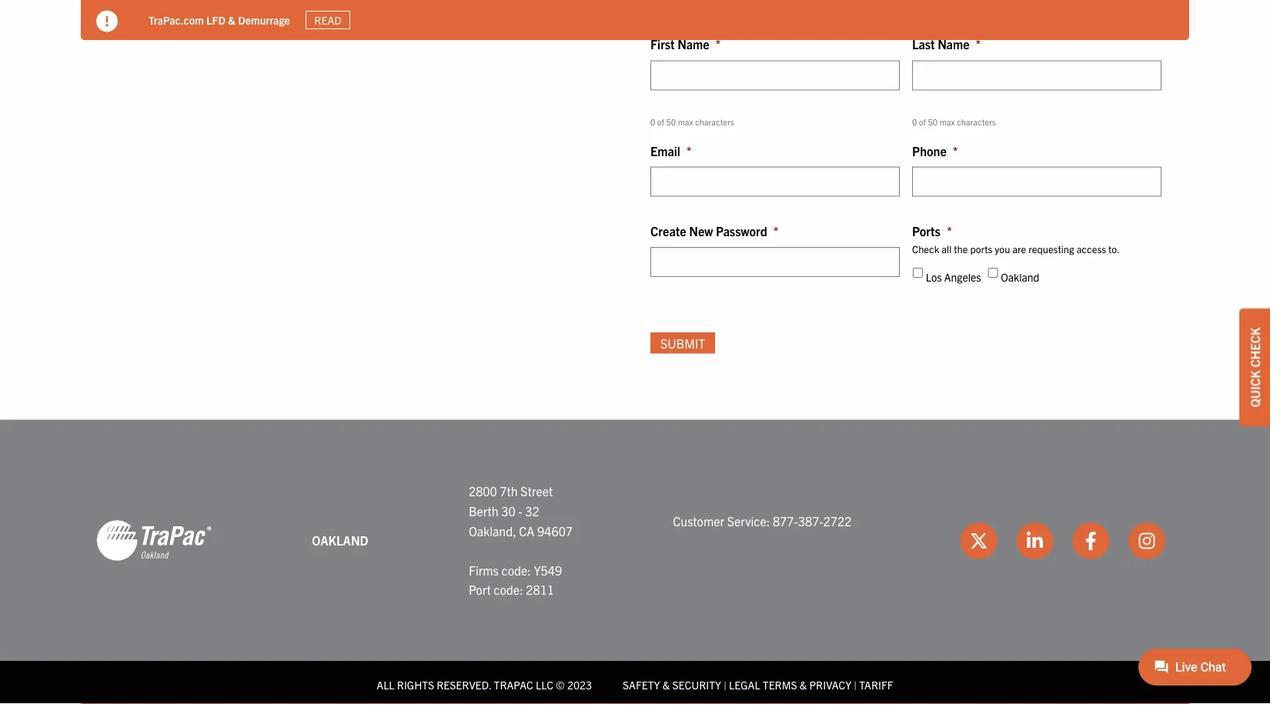 Task type: vqa. For each thing, say whether or not it's contained in the screenshot.
The 50 to the left
yes



Task type: describe. For each thing, give the bounding box(es) containing it.
first
[[650, 36, 675, 52]]

of for last
[[919, 116, 926, 127]]

email
[[650, 143, 680, 158]]

phone
[[912, 143, 947, 158]]

last name *
[[912, 36, 981, 52]]

safety & security | legal terms & privacy | tariff
[[623, 678, 893, 692]]

94607
[[537, 523, 573, 538]]

email *
[[650, 143, 692, 158]]

rights
[[397, 678, 434, 692]]

new
[[689, 223, 713, 239]]

tariff
[[859, 678, 893, 692]]

ports * check all the ports you are requesting access to.
[[912, 223, 1120, 255]]

footer containing 2800 7th street
[[0, 420, 1270, 704]]

877-
[[773, 513, 798, 528]]

©
[[556, 678, 565, 692]]

phone *
[[912, 143, 958, 158]]

characters for first name *
[[695, 116, 734, 127]]

* right the password
[[773, 223, 779, 239]]

street
[[521, 483, 553, 499]]

the
[[954, 243, 968, 255]]

read link
[[305, 11, 350, 29]]

1 horizontal spatial &
[[662, 678, 670, 692]]

name for first name
[[678, 36, 709, 52]]

2 | from the left
[[854, 678, 857, 692]]

legal
[[729, 678, 760, 692]]

all
[[377, 678, 395, 692]]

2023
[[567, 678, 592, 692]]

trapac.com lfd & demurrage
[[149, 13, 290, 27]]

access
[[1077, 243, 1106, 255]]

2 horizontal spatial &
[[800, 678, 807, 692]]

oakland,
[[469, 523, 516, 538]]

first name *
[[650, 36, 721, 52]]

50 for last
[[928, 116, 938, 127]]

create new password *
[[650, 223, 779, 239]]

0 horizontal spatial oakland
[[312, 533, 368, 548]]

legal terms & privacy link
[[729, 678, 851, 692]]

los
[[926, 270, 942, 284]]

0 horizontal spatial &
[[228, 13, 235, 27]]

1 vertical spatial code:
[[494, 582, 523, 597]]

last
[[912, 36, 935, 52]]

7th
[[500, 483, 518, 499]]

32
[[525, 503, 539, 519]]

lfd
[[206, 13, 226, 27]]

create
[[650, 223, 686, 239]]



Task type: locate. For each thing, give the bounding box(es) containing it.
check down ports
[[912, 243, 939, 255]]

1 horizontal spatial oakland
[[1001, 270, 1039, 284]]

0 of 50 max characters for first name
[[650, 116, 734, 127]]

ports
[[970, 243, 992, 255]]

1 of from the left
[[657, 116, 664, 127]]

0 horizontal spatial 0 of 50 max characters
[[650, 116, 734, 127]]

1 0 of 50 max characters from the left
[[650, 116, 734, 127]]

2800
[[469, 483, 497, 499]]

0 for first name
[[650, 116, 655, 127]]

0 vertical spatial code:
[[501, 562, 531, 578]]

angeles
[[944, 270, 981, 284]]

ca
[[519, 523, 535, 538]]

read
[[314, 13, 342, 27]]

|
[[724, 678, 727, 692], [854, 678, 857, 692]]

2 characters from the left
[[957, 116, 996, 127]]

requesting
[[1029, 243, 1074, 255]]

1 horizontal spatial |
[[854, 678, 857, 692]]

are
[[1012, 243, 1026, 255]]

2 0 from the left
[[912, 116, 917, 127]]

name right first
[[678, 36, 709, 52]]

terms
[[763, 678, 797, 692]]

1 horizontal spatial characters
[[957, 116, 996, 127]]

customer service: 877-387-2722
[[673, 513, 852, 528]]

oakland image
[[96, 519, 212, 562]]

check
[[912, 243, 939, 255], [1247, 328, 1262, 368]]

0 vertical spatial check
[[912, 243, 939, 255]]

1 | from the left
[[724, 678, 727, 692]]

0 horizontal spatial 0
[[650, 116, 655, 127]]

of
[[657, 116, 664, 127], [919, 116, 926, 127]]

1 horizontal spatial 50
[[928, 116, 938, 127]]

0 horizontal spatial max
[[678, 116, 693, 127]]

* up the all
[[947, 223, 952, 239]]

you
[[995, 243, 1010, 255]]

characters for last name *
[[957, 116, 996, 127]]

1 vertical spatial oakland
[[312, 533, 368, 548]]

* right phone
[[953, 143, 958, 158]]

* right last
[[976, 36, 981, 52]]

max
[[678, 116, 693, 127], [940, 116, 955, 127]]

387-
[[798, 513, 823, 528]]

2811
[[526, 582, 554, 597]]

-
[[518, 503, 522, 519]]

trapac.com
[[149, 13, 204, 27]]

1 name from the left
[[678, 36, 709, 52]]

y549
[[534, 562, 562, 578]]

1 50 from the left
[[666, 116, 676, 127]]

privacy
[[809, 678, 851, 692]]

0 horizontal spatial |
[[724, 678, 727, 692]]

password
[[716, 223, 767, 239]]

None text field
[[912, 60, 1162, 90], [912, 167, 1162, 197], [912, 60, 1162, 90], [912, 167, 1162, 197]]

50
[[666, 116, 676, 127], [928, 116, 938, 127]]

0 horizontal spatial check
[[912, 243, 939, 255]]

1 characters from the left
[[695, 116, 734, 127]]

service:
[[727, 513, 770, 528]]

50 up the phone *
[[928, 116, 938, 127]]

quick
[[1247, 370, 1262, 407]]

2 name from the left
[[938, 36, 969, 52]]

of up phone
[[919, 116, 926, 127]]

Oakland checkbox
[[988, 268, 998, 278]]

demurrage
[[238, 13, 290, 27]]

max for last
[[940, 116, 955, 127]]

0 up email at the top of page
[[650, 116, 655, 127]]

security
[[672, 678, 721, 692]]

| left tariff link
[[854, 678, 857, 692]]

1 vertical spatial check
[[1247, 328, 1262, 368]]

1 horizontal spatial name
[[938, 36, 969, 52]]

solid image
[[96, 10, 118, 32]]

oakland
[[1001, 270, 1039, 284], [312, 533, 368, 548]]

check inside ports * check all the ports you are requesting access to.
[[912, 243, 939, 255]]

footer
[[0, 420, 1270, 704]]

1 max from the left
[[678, 116, 693, 127]]

| left legal
[[724, 678, 727, 692]]

code:
[[501, 562, 531, 578], [494, 582, 523, 597]]

0
[[650, 116, 655, 127], [912, 116, 917, 127]]

all
[[942, 243, 952, 255]]

None submit
[[650, 333, 715, 354]]

quick check link
[[1239, 308, 1270, 427]]

0 for last name
[[912, 116, 917, 127]]

0 up phone
[[912, 116, 917, 127]]

2 0 of 50 max characters from the left
[[912, 116, 996, 127]]

name
[[678, 36, 709, 52], [938, 36, 969, 52]]

2722
[[823, 513, 852, 528]]

of for first
[[657, 116, 664, 127]]

2 50 from the left
[[928, 116, 938, 127]]

1 horizontal spatial of
[[919, 116, 926, 127]]

0 horizontal spatial characters
[[695, 116, 734, 127]]

1 horizontal spatial check
[[1247, 328, 1262, 368]]

* right first
[[715, 36, 721, 52]]

0 horizontal spatial name
[[678, 36, 709, 52]]

max up the phone *
[[940, 116, 955, 127]]

port
[[469, 582, 491, 597]]

0 vertical spatial oakland
[[1001, 270, 1039, 284]]

50 up email *
[[666, 116, 676, 127]]

name right last
[[938, 36, 969, 52]]

all rights reserved. trapac llc © 2023
[[377, 678, 592, 692]]

safety & security link
[[623, 678, 721, 692]]

firms code:  y549 port code:  2811
[[469, 562, 562, 597]]

1 0 from the left
[[650, 116, 655, 127]]

50 for first
[[666, 116, 676, 127]]

max for first
[[678, 116, 693, 127]]

berth
[[469, 503, 499, 519]]

2 max from the left
[[940, 116, 955, 127]]

reserved.
[[437, 678, 491, 692]]

quick check
[[1247, 328, 1262, 407]]

2800 7th street berth 30 - 32 oakland, ca 94607
[[469, 483, 573, 538]]

1 horizontal spatial 0 of 50 max characters
[[912, 116, 996, 127]]

tariff link
[[859, 678, 893, 692]]

code: right "port"
[[494, 582, 523, 597]]

& right lfd
[[228, 13, 235, 27]]

1 horizontal spatial max
[[940, 116, 955, 127]]

&
[[228, 13, 235, 27], [662, 678, 670, 692], [800, 678, 807, 692]]

llc
[[536, 678, 554, 692]]

0 of 50 max characters up email *
[[650, 116, 734, 127]]

of up email at the top of page
[[657, 116, 664, 127]]

code: up 2811
[[501, 562, 531, 578]]

* right email at the top of page
[[686, 143, 692, 158]]

firms
[[469, 562, 499, 578]]

max up email *
[[678, 116, 693, 127]]

None text field
[[650, 60, 900, 90], [650, 167, 900, 197], [650, 60, 900, 90], [650, 167, 900, 197]]

1 horizontal spatial 0
[[912, 116, 917, 127]]

trapac
[[494, 678, 533, 692]]

check up quick
[[1247, 328, 1262, 368]]

& right terms
[[800, 678, 807, 692]]

30
[[501, 503, 515, 519]]

name for last name
[[938, 36, 969, 52]]

to.
[[1108, 243, 1120, 255]]

2 of from the left
[[919, 116, 926, 127]]

*
[[715, 36, 721, 52], [976, 36, 981, 52], [686, 143, 692, 158], [953, 143, 958, 158], [773, 223, 779, 239], [947, 223, 952, 239]]

characters
[[695, 116, 734, 127], [957, 116, 996, 127]]

0 horizontal spatial 50
[[666, 116, 676, 127]]

& right safety
[[662, 678, 670, 692]]

0 of 50 max characters up the phone *
[[912, 116, 996, 127]]

ports
[[912, 223, 941, 239]]

* inside ports * check all the ports you are requesting access to.
[[947, 223, 952, 239]]

0 horizontal spatial of
[[657, 116, 664, 127]]

0 of 50 max characters
[[650, 116, 734, 127], [912, 116, 996, 127]]

los angeles
[[926, 270, 981, 284]]

None password field
[[650, 247, 900, 277]]

Los Angeles checkbox
[[913, 268, 923, 278]]

safety
[[623, 678, 660, 692]]

customer
[[673, 513, 724, 528]]

0 of 50 max characters for last name
[[912, 116, 996, 127]]



